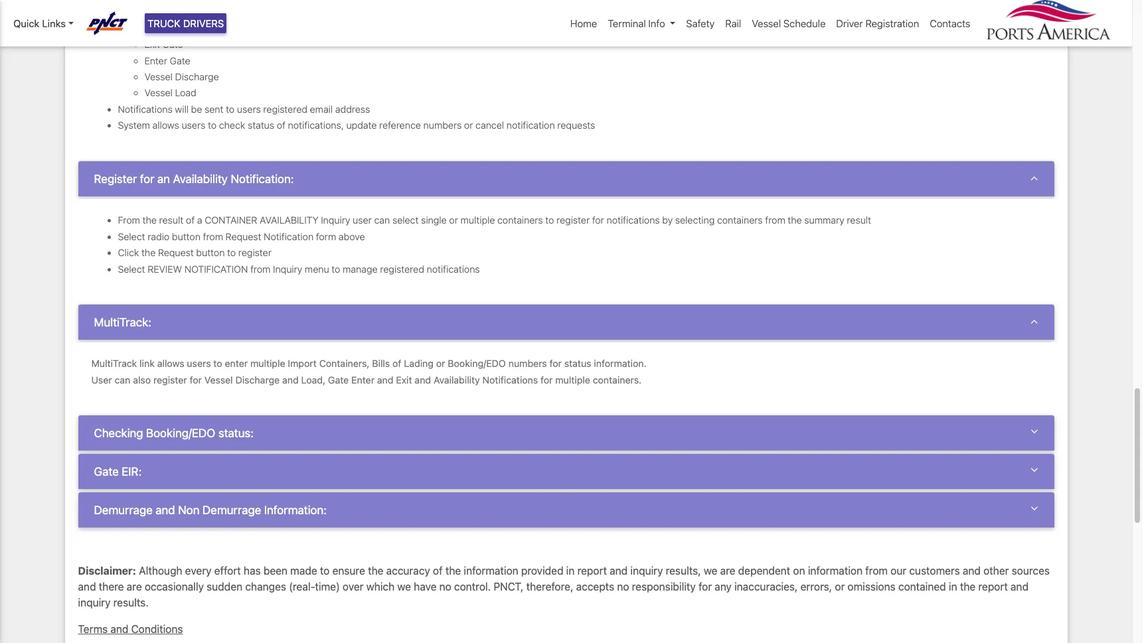 Task type: locate. For each thing, give the bounding box(es) containing it.
inquiry up form
[[321, 215, 350, 226]]

users left enter
[[187, 358, 211, 370]]

1 vertical spatial status
[[565, 358, 592, 370]]

the down radio
[[142, 247, 156, 258]]

enter inside the multitrack link allows users to enter multiple import containers, bills of lading or booking/edo numbers for status information. user can also register for vessel discharge and load, gate enter and exit and availability notifications for multiple containers.
[[352, 374, 375, 386]]

status left information.
[[565, 358, 592, 370]]

containers,
[[319, 358, 370, 370]]

contained
[[899, 582, 947, 594]]

0 horizontal spatial information
[[464, 566, 519, 578]]

of
[[277, 120, 286, 131], [186, 215, 195, 226], [393, 358, 402, 370], [433, 566, 443, 578]]

customers
[[910, 566, 961, 578]]

terms and conditions
[[78, 624, 183, 636]]

users
[[237, 104, 261, 115], [182, 120, 206, 131], [187, 358, 211, 370]]

for inside although every effort has been made to ensure the accuracy of the information provided in report and inquiry results, we are dependent on information from our customers and other sources and there are occasionally sudden             changes (real-time) over which we have no control. pnct, therefore, accepts no responsibility for any inaccuracies, errors, or omissions contained in the report and inquiry results.
[[699, 582, 712, 594]]

the up control. at the bottom left of the page
[[446, 566, 461, 578]]

information up errors,
[[809, 566, 863, 578]]

from
[[766, 215, 786, 226], [203, 231, 223, 242], [251, 263, 271, 275], [866, 566, 888, 578]]

1 horizontal spatial booking/edo
[[448, 358, 506, 370]]

users up check at left top
[[237, 104, 261, 115]]

information
[[464, 566, 519, 578], [809, 566, 863, 578]]

1 no from the left
[[440, 582, 452, 594]]

0 vertical spatial inquiry
[[631, 566, 663, 578]]

of inside although every effort has been made to ensure the accuracy of the information provided in report and inquiry results, we are dependent on information from our customers and other sources and there are occasionally sudden             changes (real-time) over which we have no control. pnct, therefore, accepts no responsibility for any inaccuracies, errors, or omissions contained in the report and inquiry results.
[[433, 566, 443, 578]]

result up radio
[[159, 215, 184, 226]]

1 vertical spatial enter
[[352, 374, 375, 386]]

result right summary
[[848, 215, 872, 226]]

truck
[[148, 17, 181, 29]]

1 angle down image from the top
[[1031, 316, 1039, 327]]

driver registration link
[[832, 11, 925, 36]]

1 horizontal spatial information
[[809, 566, 863, 578]]

truck drivers link
[[145, 13, 227, 34]]

registration
[[866, 17, 920, 29]]

angle down image inside "gate eir:" link
[[1031, 465, 1039, 477]]

allows
[[153, 120, 179, 131], [157, 358, 184, 370]]

0 horizontal spatial exit
[[145, 39, 160, 50]]

2 angle down image from the top
[[1031, 427, 1039, 438]]

0 vertical spatial register
[[557, 215, 590, 226]]

can inside from the result of a container availability inquiry user can select single or multiple containers to register for notifications by selecting containers from the summary result select radio button from request notification form above click the request button to register select review notification from inquiry menu to manage registered notifications
[[374, 215, 390, 226]]

notifications,
[[288, 120, 344, 131]]

select down from
[[118, 231, 145, 242]]

1 vertical spatial select
[[118, 263, 145, 275]]

0 vertical spatial status
[[248, 120, 275, 131]]

2 horizontal spatial are
[[721, 566, 736, 578]]

2 vertical spatial multiple
[[556, 374, 591, 386]]

terminal
[[608, 17, 646, 29]]

allows inside the multitrack link allows users to enter multiple import containers, bills of lading or booking/edo numbers for status information. user can also register for vessel discharge and load, gate enter and exit and availability notifications for multiple containers.
[[157, 358, 184, 370]]

angle down image inside multitrack: link
[[1031, 316, 1039, 327]]

2 vertical spatial are
[[127, 582, 142, 594]]

1 horizontal spatial request
[[226, 231, 261, 242]]

0 horizontal spatial numbers
[[424, 120, 462, 131]]

0 vertical spatial we
[[704, 566, 718, 578]]

register for an availability notification: link
[[94, 172, 1039, 186]]

0 horizontal spatial booking/edo
[[146, 427, 216, 441]]

0 horizontal spatial we
[[398, 582, 411, 594]]

vessel down truck
[[145, 71, 173, 82]]

tab list
[[78, 0, 1055, 532]]

accuracy
[[387, 566, 430, 578]]

1 horizontal spatial in
[[950, 582, 958, 594]]

1 horizontal spatial numbers
[[509, 358, 547, 370]]

gate down containers,
[[328, 374, 349, 386]]

0 horizontal spatial inquiry
[[273, 263, 303, 275]]

1 horizontal spatial report
[[979, 582, 1009, 594]]

to inside although every effort has been made to ensure the accuracy of the information provided in report and inquiry results, we are dependent on information from our customers and other sources and there are occasionally sudden             changes (real-time) over which we have no control. pnct, therefore, accepts no responsibility for any inaccuracies, errors, or omissions contained in the report and inquiry results.
[[320, 566, 330, 578]]

1 vertical spatial exit
[[396, 374, 412, 386]]

users inside the multitrack link allows users to enter multiple import containers, bills of lading or booking/edo numbers for status information. user can also register for vessel discharge and load, gate enter and exit and availability notifications for multiple containers.
[[187, 358, 211, 370]]

multiple right enter
[[251, 358, 285, 370]]

and left other
[[963, 566, 981, 578]]

1 containers from the left
[[498, 215, 543, 226]]

demurrage and non demurrage information: link
[[94, 504, 1039, 518]]

no right the accepts
[[618, 582, 630, 594]]

1 information from the left
[[464, 566, 519, 578]]

enter down truck
[[145, 55, 167, 66]]

review
[[148, 263, 182, 275]]

are up any
[[721, 566, 736, 578]]

are up results. at the bottom of the page
[[127, 582, 142, 594]]

notifications left the by
[[607, 215, 660, 226]]

select down click
[[118, 263, 145, 275]]

1 horizontal spatial discharge
[[236, 374, 280, 386]]

angle down image inside checking booking/edo status: link
[[1031, 427, 1039, 438]]

1 horizontal spatial multiple
[[461, 215, 495, 226]]

address
[[335, 104, 370, 115]]

0 vertical spatial allows
[[153, 120, 179, 131]]

discharge up load
[[175, 71, 219, 82]]

0 horizontal spatial status
[[248, 120, 275, 131]]

2 vertical spatial users
[[187, 358, 211, 370]]

radio
[[148, 231, 170, 242]]

1 horizontal spatial status
[[565, 358, 592, 370]]

1 horizontal spatial we
[[704, 566, 718, 578]]

1 horizontal spatial inquiry
[[631, 566, 663, 578]]

demurrage down gate eir:
[[94, 504, 153, 518]]

1 vertical spatial booking/edo
[[146, 427, 216, 441]]

availability inside register for an availability notification: link
[[173, 172, 228, 186]]

0 horizontal spatial demurrage
[[94, 504, 153, 518]]

booking/edo
[[448, 358, 506, 370], [146, 427, 216, 441]]

ensure
[[333, 566, 365, 578]]

in
[[567, 566, 575, 578], [950, 582, 958, 594]]

the up radio
[[143, 215, 157, 226]]

2 horizontal spatial register
[[557, 215, 590, 226]]

0 vertical spatial notifications
[[118, 104, 173, 115]]

1 horizontal spatial register
[[238, 247, 272, 258]]

vessel
[[752, 17, 782, 29], [145, 71, 173, 82], [145, 87, 173, 99], [204, 374, 233, 386]]

numbers right reference at the left top of page
[[424, 120, 462, 131]]

2 horizontal spatial notifications
[[607, 215, 660, 226]]

0 horizontal spatial notifications
[[118, 104, 173, 115]]

inquiry down there
[[78, 598, 111, 610]]

registered up notifications,
[[263, 104, 308, 115]]

enter
[[225, 358, 248, 370]]

3 angle down image from the top
[[1031, 465, 1039, 477]]

to up "time)"
[[320, 566, 330, 578]]

load
[[175, 87, 196, 99]]

registered right manage
[[380, 263, 425, 275]]

our
[[891, 566, 907, 578]]

availability right an
[[173, 172, 228, 186]]

0 vertical spatial discharge
[[175, 71, 219, 82]]

0 horizontal spatial containers
[[498, 215, 543, 226]]

for left an
[[140, 172, 154, 186]]

2 information from the left
[[809, 566, 863, 578]]

no right the have
[[440, 582, 452, 594]]

1 horizontal spatial registered
[[380, 263, 425, 275]]

and right terms
[[111, 624, 129, 636]]

other
[[984, 566, 1010, 578]]

1 horizontal spatial no
[[618, 582, 630, 594]]

1 vertical spatial we
[[398, 582, 411, 594]]

0 vertical spatial multiple
[[461, 215, 495, 226]]

status
[[248, 120, 275, 131], [565, 358, 592, 370]]

drivers
[[183, 17, 224, 29]]

0 vertical spatial notifications
[[178, 6, 231, 17]]

angle down image
[[1031, 316, 1039, 327], [1031, 427, 1039, 438], [1031, 465, 1039, 477], [1031, 504, 1039, 516]]

multiple
[[461, 215, 495, 226], [251, 358, 285, 370], [556, 374, 591, 386]]

user
[[91, 374, 112, 386]]

2 no from the left
[[618, 582, 630, 594]]

notifications inside the multitrack link allows users to enter multiple import containers, bills of lading or booking/edo numbers for status information. user can also register for vessel discharge and load, gate enter and exit and availability notifications for multiple containers.
[[483, 374, 538, 386]]

the left summary
[[788, 215, 803, 226]]

we down accuracy
[[398, 582, 411, 594]]

1 vertical spatial notifications
[[607, 215, 660, 226]]

2 result from the left
[[848, 215, 872, 226]]

1 horizontal spatial result
[[848, 215, 872, 226]]

0 vertical spatial exit
[[145, 39, 160, 50]]

0 vertical spatial enter
[[145, 55, 167, 66]]

(real-
[[289, 582, 315, 594]]

0 horizontal spatial discharge
[[175, 71, 219, 82]]

for down register for an availability notification: link
[[593, 215, 605, 226]]

1 result from the left
[[159, 215, 184, 226]]

vessel schedule link
[[747, 11, 832, 36]]

0 vertical spatial are
[[234, 6, 248, 17]]

discharge
[[175, 71, 219, 82], [236, 374, 280, 386]]

0 horizontal spatial enter
[[145, 55, 167, 66]]

system
[[118, 120, 150, 131]]

or inside although every effort has been made to ensure the accuracy of the information provided in report and inquiry results, we are dependent on information from our customers and other sources and there are occasionally sudden             changes (real-time) over which we have no control. pnct, therefore, accepts no responsibility for any inaccuracies, errors, or omissions contained in the report and inquiry results.
[[836, 582, 845, 594]]

exit down 'lading' on the left bottom
[[396, 374, 412, 386]]

discharge down enter
[[236, 374, 280, 386]]

in down 'customers'
[[950, 582, 958, 594]]

1 select from the top
[[118, 231, 145, 242]]

can inside the multitrack link allows users to enter multiple import containers, bills of lading or booking/edo numbers for status information. user can also register for vessel discharge and load, gate enter and exit and availability notifications for multiple containers.
[[115, 374, 130, 386]]

allows down will
[[153, 120, 179, 131]]

0 vertical spatial in
[[567, 566, 575, 578]]

containers right the selecting
[[718, 215, 763, 226]]

0 vertical spatial can
[[374, 215, 390, 226]]

from inside although every effort has been made to ensure the accuracy of the information provided in report and inquiry results, we are dependent on information from our customers and other sources and there are occasionally sudden             changes (real-time) over which we have no control. pnct, therefore, accepts no responsibility for any inaccuracies, errors, or omissions contained in the report and inquiry results.
[[866, 566, 888, 578]]

load,
[[301, 374, 326, 386]]

0 horizontal spatial registered
[[263, 104, 308, 115]]

0 vertical spatial inquiry
[[321, 215, 350, 226]]

of right bills
[[393, 358, 402, 370]]

request
[[226, 231, 261, 242], [158, 247, 194, 258]]

0 horizontal spatial no
[[440, 582, 452, 594]]

gate left eir:
[[94, 465, 119, 479]]

1 vertical spatial request
[[158, 247, 194, 258]]

inquiry
[[631, 566, 663, 578], [78, 598, 111, 610]]

are inside "the following notifications are available: availability exit gate enter gate vessel discharge vessel load notifications will be sent to users registered email address system allows users to check status of notifications, update reference numbers or cancel notification requests"
[[234, 6, 248, 17]]

button down a
[[172, 231, 201, 242]]

containers down register for an availability notification: link
[[498, 215, 543, 226]]

1 horizontal spatial are
[[234, 6, 248, 17]]

availability down 'lading' on the left bottom
[[434, 374, 480, 386]]

0 vertical spatial select
[[118, 231, 145, 242]]

or inside the multitrack link allows users to enter multiple import containers, bills of lading or booking/edo numbers for status information. user can also register for vessel discharge and load, gate enter and exit and availability notifications for multiple containers.
[[436, 358, 446, 370]]

terminal info
[[608, 17, 666, 29]]

inquiry
[[321, 215, 350, 226], [273, 263, 303, 275]]

truck drivers
[[148, 17, 224, 29]]

0 horizontal spatial request
[[158, 247, 194, 258]]

0 horizontal spatial register
[[153, 374, 187, 386]]

to right sent
[[226, 104, 235, 115]]

1 horizontal spatial demurrage
[[203, 504, 261, 518]]

or right single
[[449, 215, 458, 226]]

notifications inside "the following notifications are available: availability exit gate enter gate vessel discharge vessel load notifications will be sent to users registered email address system allows users to check status of notifications, update reference numbers or cancel notification requests"
[[118, 104, 173, 115]]

0 vertical spatial users
[[237, 104, 261, 115]]

from up omissions
[[866, 566, 888, 578]]

2 vertical spatial availability
[[434, 374, 480, 386]]

0 vertical spatial availability
[[145, 22, 190, 34]]

rail link
[[721, 11, 747, 36]]

also
[[133, 374, 151, 386]]

or inside from the result of a container availability inquiry user can select single or multiple containers to register for notifications by selecting containers from the summary result select radio button from request notification form above click the request button to register select review notification from inquiry menu to manage registered notifications
[[449, 215, 458, 226]]

booking/edo left status:
[[146, 427, 216, 441]]

1 vertical spatial multiple
[[251, 358, 285, 370]]

safety
[[687, 17, 715, 29]]

0 horizontal spatial report
[[578, 566, 607, 578]]

can right user
[[374, 215, 390, 226]]

0 vertical spatial numbers
[[424, 120, 462, 131]]

which
[[367, 582, 395, 594]]

multiple right single
[[461, 215, 495, 226]]

availability
[[145, 22, 190, 34], [173, 172, 228, 186], [434, 374, 480, 386]]

exit
[[145, 39, 160, 50], [396, 374, 412, 386]]

0 horizontal spatial result
[[159, 215, 184, 226]]

availability inside "the following notifications are available: availability exit gate enter gate vessel discharge vessel load notifications will be sent to users registered email address system allows users to check status of notifications, update reference numbers or cancel notification requests"
[[145, 22, 190, 34]]

angle down image inside "demurrage and non demurrage information:" link
[[1031, 504, 1039, 516]]

manage
[[343, 263, 378, 275]]

cancel
[[476, 120, 504, 131]]

2 vertical spatial notifications
[[427, 263, 480, 275]]

result
[[159, 215, 184, 226], [848, 215, 872, 226]]

registered inside from the result of a container availability inquiry user can select single or multiple containers to register for notifications by selecting containers from the summary result select radio button from request notification form above click the request button to register select review notification from inquiry menu to manage registered notifications
[[380, 263, 425, 275]]

availability inside the multitrack link allows users to enter multiple import containers, bills of lading or booking/edo numbers for status information. user can also register for vessel discharge and load, gate enter and exit and availability notifications for multiple containers.
[[434, 374, 480, 386]]

although
[[139, 566, 182, 578]]

can down multitrack
[[115, 374, 130, 386]]

1 vertical spatial are
[[721, 566, 736, 578]]

from down the notification
[[251, 263, 271, 275]]

availability
[[260, 215, 319, 226]]

report down other
[[979, 582, 1009, 594]]

of up the have
[[433, 566, 443, 578]]

1 horizontal spatial notifications
[[483, 374, 538, 386]]

request up review
[[158, 247, 194, 258]]

register down register for an availability notification: link
[[557, 215, 590, 226]]

or right 'lading' on the left bottom
[[436, 358, 446, 370]]

gate
[[163, 39, 183, 50], [170, 55, 190, 66], [328, 374, 349, 386], [94, 465, 119, 479]]

1 vertical spatial discharge
[[236, 374, 280, 386]]

inquiry up the responsibility
[[631, 566, 663, 578]]

booking/edo right 'lading' on the left bottom
[[448, 358, 506, 370]]

1 vertical spatial numbers
[[509, 358, 547, 370]]

0 horizontal spatial multiple
[[251, 358, 285, 370]]

we up any
[[704, 566, 718, 578]]

demurrage right non
[[203, 504, 261, 518]]

1 horizontal spatial notifications
[[427, 263, 480, 275]]

register down the notification
[[238, 247, 272, 258]]

1 horizontal spatial containers
[[718, 215, 763, 226]]

to left enter
[[214, 358, 222, 370]]

1 vertical spatial registered
[[380, 263, 425, 275]]

0 horizontal spatial can
[[115, 374, 130, 386]]

from
[[118, 215, 140, 226]]

responsibility
[[632, 582, 696, 594]]

numbers down multitrack: link
[[509, 358, 547, 370]]

availability down following
[[145, 22, 190, 34]]

0 vertical spatial report
[[578, 566, 607, 578]]

allows right link
[[157, 358, 184, 370]]

request down 'container'
[[226, 231, 261, 242]]

1 horizontal spatial can
[[374, 215, 390, 226]]

multitrack link allows users to enter multiple import containers, bills of lading or booking/edo numbers for status information. user can also register for vessel discharge and load, gate enter and exit and availability notifications for multiple containers.
[[91, 358, 647, 386]]

time)
[[315, 582, 340, 594]]

conditions
[[131, 624, 183, 636]]

or right errors,
[[836, 582, 845, 594]]

dependent
[[739, 566, 791, 578]]

4 angle down image from the top
[[1031, 504, 1039, 516]]

0 vertical spatial booking/edo
[[448, 358, 506, 370]]

register for an availability notification:
[[94, 172, 294, 186]]

2 vertical spatial register
[[153, 374, 187, 386]]

lading
[[404, 358, 434, 370]]

multiple left containers.
[[556, 374, 591, 386]]

notifications down single
[[427, 263, 480, 275]]

0 horizontal spatial notifications
[[178, 6, 231, 17]]

or left "cancel"
[[464, 120, 473, 131]]

and
[[282, 374, 299, 386], [377, 374, 394, 386], [415, 374, 431, 386], [156, 504, 175, 518], [610, 566, 628, 578], [963, 566, 981, 578], [78, 582, 96, 594], [1011, 582, 1029, 594], [111, 624, 129, 636]]

disclaimer:
[[78, 566, 136, 578]]

1 horizontal spatial enter
[[352, 374, 375, 386]]

1 vertical spatial inquiry
[[273, 263, 303, 275]]

the
[[118, 6, 135, 17]]

report
[[578, 566, 607, 578], [979, 582, 1009, 594]]

are
[[234, 6, 248, 17], [721, 566, 736, 578], [127, 582, 142, 594]]

inquiry left menu
[[273, 263, 303, 275]]

1 vertical spatial register
[[238, 247, 272, 258]]

enter down bills
[[352, 374, 375, 386]]

1 horizontal spatial exit
[[396, 374, 412, 386]]

registered inside "the following notifications are available: availability exit gate enter gate vessel discharge vessel load notifications will be sent to users registered email address system allows users to check status of notifications, update reference numbers or cancel notification requests"
[[263, 104, 308, 115]]

of left a
[[186, 215, 195, 226]]

register down link
[[153, 374, 187, 386]]

1 vertical spatial inquiry
[[78, 598, 111, 610]]

single
[[421, 215, 447, 226]]

vessel down enter
[[204, 374, 233, 386]]

angle down image for booking/edo
[[1031, 427, 1039, 438]]

report up the accepts
[[578, 566, 607, 578]]

status:
[[219, 427, 254, 441]]

of left notifications,
[[277, 120, 286, 131]]

notifications
[[178, 6, 231, 17], [607, 215, 660, 226], [427, 263, 480, 275]]

in up therefore,
[[567, 566, 575, 578]]

email
[[310, 104, 333, 115]]

0 horizontal spatial in
[[567, 566, 575, 578]]

notifications right following
[[178, 6, 231, 17]]

to
[[226, 104, 235, 115], [208, 120, 217, 131], [546, 215, 555, 226], [227, 247, 236, 258], [332, 263, 341, 275], [214, 358, 222, 370], [320, 566, 330, 578]]

1 vertical spatial availability
[[173, 172, 228, 186]]



Task type: describe. For each thing, give the bounding box(es) containing it.
numbers inside the multitrack link allows users to enter multiple import containers, bills of lading or booking/edo numbers for status information. user can also register for vessel discharge and load, gate enter and exit and availability notifications for multiple containers.
[[509, 358, 547, 370]]

reference
[[380, 120, 421, 131]]

gate up load
[[170, 55, 190, 66]]

of inside "the following notifications are available: availability exit gate enter gate vessel discharge vessel load notifications will be sent to users registered email address system allows users to check status of notifications, update reference numbers or cancel notification requests"
[[277, 120, 286, 131]]

contacts
[[931, 17, 971, 29]]

to right menu
[[332, 263, 341, 275]]

notification
[[185, 263, 248, 275]]

from the result of a container availability inquiry user can select single or multiple containers to register for notifications by selecting containers from the summary result select radio button from request notification form above click the request button to register select review notification from inquiry menu to manage registered notifications
[[118, 215, 872, 275]]

from down 'container'
[[203, 231, 223, 242]]

for inside register for an availability notification: link
[[140, 172, 154, 186]]

angle down image for eir:
[[1031, 465, 1039, 477]]

gate eir:
[[94, 465, 142, 479]]

user
[[353, 215, 372, 226]]

vessel inside the multitrack link allows users to enter multiple import containers, bills of lading or booking/edo numbers for status information. user can also register for vessel discharge and load, gate enter and exit and availability notifications for multiple containers.
[[204, 374, 233, 386]]

on
[[794, 566, 806, 578]]

sources
[[1012, 566, 1051, 578]]

1 vertical spatial button
[[196, 247, 225, 258]]

angle down image for and
[[1031, 504, 1039, 516]]

info
[[649, 17, 666, 29]]

multitrack: link
[[94, 316, 1039, 330]]

omissions
[[848, 582, 896, 594]]

checking
[[94, 427, 143, 441]]

gate down truck
[[163, 39, 183, 50]]

0 horizontal spatial are
[[127, 582, 142, 594]]

and left there
[[78, 582, 96, 594]]

pnct,
[[494, 582, 524, 594]]

any
[[715, 582, 732, 594]]

above
[[339, 231, 365, 242]]

2 horizontal spatial multiple
[[556, 374, 591, 386]]

1 vertical spatial users
[[182, 120, 206, 131]]

and down sources
[[1011, 582, 1029, 594]]

register inside the multitrack link allows users to enter multiple import containers, bills of lading or booking/edo numbers for status information. user can also register for vessel discharge and load, gate enter and exit and availability notifications for multiple containers.
[[153, 374, 187, 386]]

discharge inside "the following notifications are available: availability exit gate enter gate vessel discharge vessel load notifications will be sent to users registered email address system allows users to check status of notifications, update reference numbers or cancel notification requests"
[[175, 71, 219, 82]]

enter inside "the following notifications are available: availability exit gate enter gate vessel discharge vessel load notifications will be sent to users registered email address system allows users to check status of notifications, update reference numbers or cancel notification requests"
[[145, 55, 167, 66]]

numbers inside "the following notifications are available: availability exit gate enter gate vessel discharge vessel load notifications will be sent to users registered email address system allows users to check status of notifications, update reference numbers or cancel notification requests"
[[424, 120, 462, 131]]

safety link
[[681, 11, 721, 36]]

terms
[[78, 624, 108, 636]]

and down bills
[[377, 374, 394, 386]]

vessel left load
[[145, 87, 173, 99]]

bills
[[372, 358, 390, 370]]

every
[[185, 566, 212, 578]]

selecting
[[676, 215, 715, 226]]

control.
[[454, 582, 491, 594]]

multiple inside from the result of a container availability inquiry user can select single or multiple containers to register for notifications by selecting containers from the summary result select radio button from request notification form above click the request button to register select review notification from inquiry menu to manage registered notifications
[[461, 215, 495, 226]]

multitrack
[[91, 358, 137, 370]]

driver registration
[[837, 17, 920, 29]]

notifications inside "the following notifications are available: availability exit gate enter gate vessel discharge vessel load notifications will be sent to users registered email address system allows users to check status of notifications, update reference numbers or cancel notification requests"
[[178, 6, 231, 17]]

of inside the multitrack link allows users to enter multiple import containers, bills of lading or booking/edo numbers for status information. user can also register for vessel discharge and load, gate enter and exit and availability notifications for multiple containers.
[[393, 358, 402, 370]]

multitrack:
[[94, 316, 151, 330]]

vessel right rail
[[752, 17, 782, 29]]

1 vertical spatial in
[[950, 582, 958, 594]]

1 vertical spatial report
[[979, 582, 1009, 594]]

booking/edo inside the multitrack link allows users to enter multiple import containers, bills of lading or booking/edo numbers for status information. user can also register for vessel discharge and load, gate enter and exit and availability notifications for multiple containers.
[[448, 358, 506, 370]]

0 horizontal spatial inquiry
[[78, 598, 111, 610]]

the following notifications are available: availability exit gate enter gate vessel discharge vessel load notifications will be sent to users registered email address system allows users to check status of notifications, update reference numbers or cancel notification requests
[[118, 6, 596, 131]]

following
[[137, 6, 176, 17]]

check
[[219, 120, 245, 131]]

been
[[264, 566, 288, 578]]

status inside the multitrack link allows users to enter multiple import containers, bills of lading or booking/edo numbers for status information. user can also register for vessel discharge and load, gate enter and exit and availability notifications for multiple containers.
[[565, 358, 592, 370]]

home
[[571, 17, 598, 29]]

to down sent
[[208, 120, 217, 131]]

import
[[288, 358, 317, 370]]

information.
[[594, 358, 647, 370]]

sent
[[205, 104, 224, 115]]

register
[[94, 172, 137, 186]]

to inside the multitrack link allows users to enter multiple import containers, bills of lading or booking/edo numbers for status information. user can also register for vessel discharge and load, gate enter and exit and availability notifications for multiple containers.
[[214, 358, 222, 370]]

results,
[[666, 566, 702, 578]]

tab list containing register for an availability notification:
[[78, 0, 1055, 532]]

changes
[[245, 582, 286, 594]]

driver
[[837, 17, 864, 29]]

quick links link
[[13, 16, 74, 31]]

a
[[197, 215, 202, 226]]

for up checking booking/edo status: link
[[541, 374, 553, 386]]

gate inside the multitrack link allows users to enter multiple import containers, bills of lading or booking/edo numbers for status information. user can also register for vessel discharge and load, gate enter and exit and availability notifications for multiple containers.
[[328, 374, 349, 386]]

1 demurrage from the left
[[94, 504, 153, 518]]

and down 'lading' on the left bottom
[[415, 374, 431, 386]]

summary
[[805, 215, 845, 226]]

terminal info link
[[603, 11, 681, 36]]

exit inside "the following notifications are available: availability exit gate enter gate vessel discharge vessel load notifications will be sent to users registered email address system allows users to check status of notifications, update reference numbers or cancel notification requests"
[[145, 39, 160, 50]]

0 vertical spatial request
[[226, 231, 261, 242]]

non
[[178, 504, 200, 518]]

for inside from the result of a container availability inquiry user can select single or multiple containers to register for notifications by selecting containers from the summary result select radio button from request notification form above click the request button to register select review notification from inquiry menu to manage registered notifications
[[593, 215, 605, 226]]

errors,
[[801, 582, 833, 594]]

angle down image
[[1031, 172, 1039, 184]]

be
[[191, 104, 202, 115]]

2 demurrage from the left
[[203, 504, 261, 518]]

will
[[175, 104, 189, 115]]

to down register for an availability notification: link
[[546, 215, 555, 226]]

inaccuracies,
[[735, 582, 798, 594]]

requests
[[558, 120, 596, 131]]

2 select from the top
[[118, 263, 145, 275]]

exit inside the multitrack link allows users to enter multiple import containers, bills of lading or booking/edo numbers for status information. user can also register for vessel discharge and load, gate enter and exit and availability notifications for multiple containers.
[[396, 374, 412, 386]]

for down multitrack: link
[[550, 358, 562, 370]]

notification:
[[231, 172, 294, 186]]

2 containers from the left
[[718, 215, 763, 226]]

for right also
[[190, 374, 202, 386]]

update
[[347, 120, 377, 131]]

occasionally
[[145, 582, 204, 594]]

has
[[244, 566, 261, 578]]

status inside "the following notifications are available: availability exit gate enter gate vessel discharge vessel load notifications will be sent to users registered email address system allows users to check status of notifications, update reference numbers or cancel notification requests"
[[248, 120, 275, 131]]

although every effort has been made to ensure the accuracy of the information provided in report and inquiry results, we are dependent on information from our customers and other sources and there are occasionally sudden             changes (real-time) over which we have no control. pnct, therefore, accepts no responsibility for any inaccuracies, errors, or omissions contained in the report and inquiry results.
[[78, 566, 1051, 610]]

made
[[291, 566, 317, 578]]

from left summary
[[766, 215, 786, 226]]

notification
[[507, 120, 555, 131]]

1 horizontal spatial inquiry
[[321, 215, 350, 226]]

or inside "the following notifications are available: availability exit gate enter gate vessel discharge vessel load notifications will be sent to users registered email address system allows users to check status of notifications, update reference numbers or cancel notification requests"
[[464, 120, 473, 131]]

and down import
[[282, 374, 299, 386]]

to up notification
[[227, 247, 236, 258]]

over
[[343, 582, 364, 594]]

checking booking/edo status:
[[94, 427, 254, 441]]

vessel schedule
[[752, 17, 826, 29]]

information:
[[264, 504, 327, 518]]

the right contained
[[961, 582, 976, 594]]

links
[[42, 17, 66, 29]]

home link
[[565, 11, 603, 36]]

eir:
[[122, 465, 142, 479]]

discharge inside the multitrack link allows users to enter multiple import containers, bills of lading or booking/edo numbers for status information. user can also register for vessel discharge and load, gate enter and exit and availability notifications for multiple containers.
[[236, 374, 280, 386]]

allows inside "the following notifications are available: availability exit gate enter gate vessel discharge vessel load notifications will be sent to users registered email address system allows users to check status of notifications, update reference numbers or cancel notification requests"
[[153, 120, 179, 131]]

demurrage and non demurrage information:
[[94, 504, 327, 518]]

quick links
[[13, 17, 66, 29]]

therefore,
[[527, 582, 574, 594]]

of inside from the result of a container availability inquiry user can select single or multiple containers to register for notifications by selecting containers from the summary result select radio button from request notification form above click the request button to register select review notification from inquiry menu to manage registered notifications
[[186, 215, 195, 226]]

rail
[[726, 17, 742, 29]]

and up the accepts
[[610, 566, 628, 578]]

an
[[157, 172, 170, 186]]

containers.
[[593, 374, 642, 386]]

sudden
[[207, 582, 243, 594]]

0 vertical spatial button
[[172, 231, 201, 242]]

notification
[[264, 231, 314, 242]]

click
[[118, 247, 139, 258]]

checking booking/edo status: link
[[94, 427, 1039, 441]]

and left non
[[156, 504, 175, 518]]

schedule
[[784, 17, 826, 29]]

form
[[316, 231, 336, 242]]

the up which
[[368, 566, 384, 578]]

container
[[205, 215, 257, 226]]



Task type: vqa. For each thing, say whether or not it's contained in the screenshot.
pnct.ams@pnct.net
no



